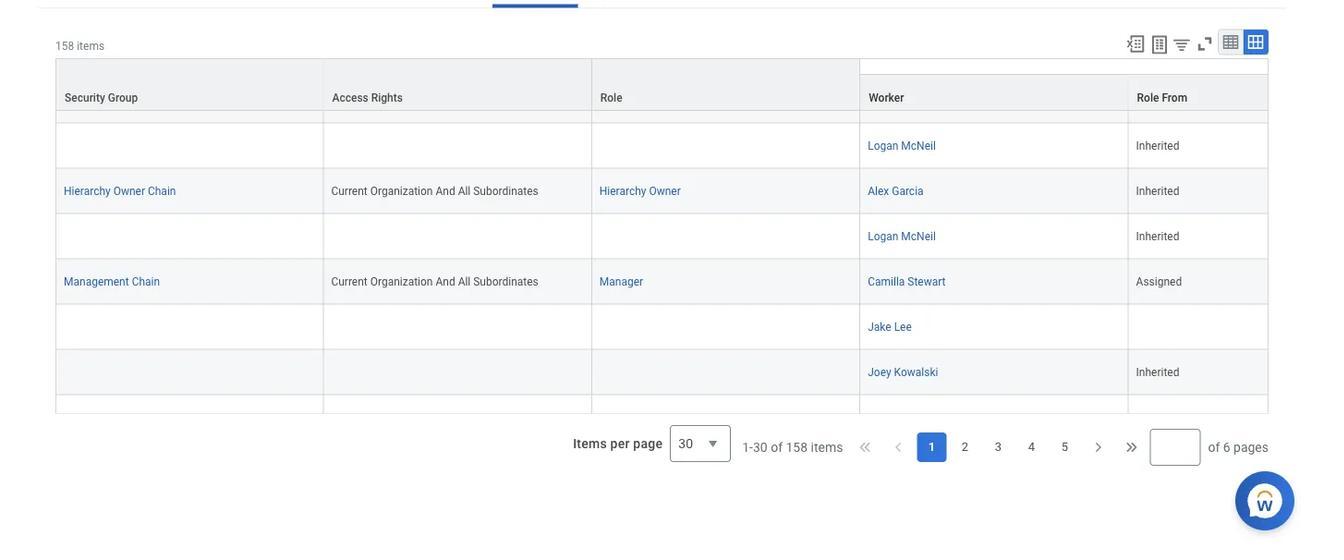 Task type: describe. For each thing, give the bounding box(es) containing it.
items
[[573, 436, 607, 451]]

1-30 of 158 items
[[743, 439, 844, 455]]

camilla
[[868, 275, 906, 288]]

camilla stewart link
[[868, 272, 946, 288]]

subordinates for hierarchy owner
[[474, 185, 539, 198]]

organization inside current organization and unassigned subordinates
[[371, 83, 433, 96]]

chain inside management chain link
[[132, 275, 160, 288]]

3
[[996, 440, 1002, 454]]

hierarchy for hierarchy owner chain
[[64, 185, 111, 198]]

page
[[634, 436, 663, 451]]

worker
[[869, 91, 905, 104]]

row containing management chain
[[55, 260, 1270, 305]]

current organization and all subordinates for hierarchy owner
[[331, 185, 539, 198]]

alex for 2nd alex garcia link
[[868, 185, 890, 198]]

security group button
[[56, 59, 323, 110]]

camilla stewart
[[868, 275, 946, 288]]

organization for hierarchy owner
[[371, 185, 433, 198]]

5 row from the top
[[55, 124, 1270, 169]]

2
[[962, 440, 969, 454]]

management chain link
[[64, 272, 160, 288]]

joey kowalski
[[868, 366, 939, 379]]

1 hr from the left
[[64, 83, 79, 96]]

worker button
[[861, 75, 1129, 110]]

group
[[108, 91, 138, 104]]

of 6 pages
[[1209, 439, 1270, 455]]

30
[[754, 439, 768, 455]]

2 partner from the left
[[617, 83, 654, 96]]

current for hr partner
[[331, 83, 368, 96]]

stewart
[[908, 275, 946, 288]]

morgan
[[898, 411, 936, 424]]

chain inside hierarchy owner chain link
[[148, 185, 176, 198]]

jake
[[868, 321, 892, 334]]

pages
[[1234, 439, 1270, 455]]

role button
[[593, 59, 860, 110]]

inherited for 7th row from the top
[[1137, 230, 1180, 243]]

alex for second alex garcia link from the bottom
[[868, 83, 890, 96]]

current for hierarchy owner chain
[[331, 185, 368, 198]]

row containing hierarchy owner chain
[[55, 169, 1270, 214]]

inherited for row containing joey kowalski
[[1137, 366, 1180, 379]]

chevron right small image
[[1090, 438, 1108, 457]]

items inside status
[[811, 439, 844, 455]]

3 button
[[984, 433, 1014, 462]]

manager link
[[600, 272, 644, 288]]

158 items
[[55, 40, 105, 52]]

158 inside status
[[786, 439, 808, 455]]

row containing security group
[[55, 58, 1270, 111]]

and inside current organization and unassigned subordinates
[[436, 83, 456, 96]]

jake lee
[[868, 321, 912, 334]]

export to worksheets image
[[1149, 34, 1171, 56]]

alex garcia for 2nd alex garcia link
[[868, 185, 924, 198]]

logan mcneil for 7th row from the top
[[868, 230, 937, 243]]

row containing joey kowalski
[[55, 350, 1270, 396]]

1-30 of 158 items status
[[743, 438, 844, 457]]

1 partner from the left
[[81, 83, 118, 96]]

2 button
[[951, 433, 980, 462]]

list inside pagination element
[[918, 433, 1080, 462]]

hierarchy owner chain
[[64, 185, 176, 198]]

organization for manager
[[371, 275, 433, 288]]

steve morgan
[[868, 411, 936, 424]]

assigned
[[1137, 275, 1183, 288]]

4
[[1029, 440, 1036, 454]]

security group
[[65, 91, 138, 104]]

role for role
[[601, 91, 623, 104]]

role from
[[1138, 91, 1188, 104]]

joey kowalski link
[[868, 362, 939, 379]]

current for management chain
[[331, 275, 368, 288]]

1 row from the top
[[55, 22, 1270, 67]]

2 hr partner link from the left
[[600, 79, 654, 96]]

kowalski
[[895, 366, 939, 379]]

steve morgan link
[[868, 408, 936, 424]]



Task type: vqa. For each thing, say whether or not it's contained in the screenshot.
Before
no



Task type: locate. For each thing, give the bounding box(es) containing it.
hierarchy
[[64, 185, 111, 198], [600, 185, 647, 198]]

logan mcneil link for 7th row from the top
[[868, 226, 937, 243]]

logan mcneil link down worker
[[868, 136, 937, 152]]

0 vertical spatial chain
[[148, 185, 176, 198]]

list containing 2
[[918, 433, 1080, 462]]

0 horizontal spatial hr partner
[[64, 83, 118, 96]]

1 vertical spatial all
[[458, 275, 471, 288]]

export to excel image
[[1126, 34, 1147, 54]]

of
[[771, 439, 783, 455], [1209, 439, 1221, 455]]

2 organization from the top
[[371, 185, 433, 198]]

1 horizontal spatial of
[[1209, 439, 1221, 455]]

of right 30
[[771, 439, 783, 455]]

mcneil
[[902, 140, 937, 152], [902, 230, 937, 243]]

hierarchy up manager link
[[600, 185, 647, 198]]

6 row from the top
[[55, 169, 1270, 214]]

8 row from the top
[[55, 260, 1270, 305]]

0 vertical spatial logan mcneil link
[[868, 136, 937, 152]]

logan down worker
[[868, 140, 899, 152]]

pagination element
[[743, 414, 1270, 481]]

1 logan from the top
[[868, 140, 899, 152]]

1 vertical spatial current
[[331, 185, 368, 198]]

1 hr partner from the left
[[64, 83, 118, 96]]

2 owner from the left
[[650, 185, 681, 198]]

1 horizontal spatial hr partner link
[[600, 79, 654, 96]]

logan
[[868, 140, 899, 152], [868, 230, 899, 243]]

items left chevron 2x left small image
[[811, 439, 844, 455]]

expand table image
[[1247, 33, 1266, 52]]

2 current organization and all subordinates from the top
[[331, 275, 539, 288]]

1 horizontal spatial hr
[[600, 83, 615, 96]]

hr partner link
[[64, 79, 118, 96], [600, 79, 654, 96]]

hierarchy owner chain link
[[64, 181, 176, 198]]

0 vertical spatial alex garcia link
[[868, 79, 924, 96]]

access rights button
[[324, 59, 592, 110]]

chevron left small image
[[890, 438, 908, 457]]

hierarchy up management
[[64, 185, 111, 198]]

1 vertical spatial subordinates
[[474, 185, 539, 198]]

1 vertical spatial current organization and all subordinates
[[331, 275, 539, 288]]

1 horizontal spatial items
[[811, 439, 844, 455]]

hierarchy inside hierarchy owner link
[[600, 185, 647, 198]]

1 mcneil from the top
[[902, 140, 937, 152]]

logan mcneil down worker
[[868, 140, 937, 152]]

1 horizontal spatial role
[[1138, 91, 1160, 104]]

0 vertical spatial 158
[[55, 40, 74, 52]]

1 vertical spatial mcneil
[[902, 230, 937, 243]]

158 up security in the left top of the page
[[55, 40, 74, 52]]

2 row from the top
[[55, 58, 1270, 111]]

1 vertical spatial alex garcia
[[868, 185, 924, 198]]

2 of from the left
[[1209, 439, 1221, 455]]

1 role from the left
[[601, 91, 623, 104]]

garcia
[[892, 83, 924, 96], [892, 185, 924, 198]]

5 button
[[1051, 433, 1080, 462]]

1 organization from the top
[[371, 83, 433, 96]]

2 hr partner from the left
[[600, 83, 654, 96]]

0 vertical spatial current organization and all subordinates
[[331, 185, 539, 198]]

and
[[436, 83, 456, 96], [436, 185, 456, 198], [436, 275, 456, 288]]

2 vertical spatial organization
[[371, 275, 433, 288]]

0 vertical spatial mcneil
[[902, 140, 937, 152]]

1 vertical spatial alex garcia link
[[868, 181, 924, 198]]

3 current from the top
[[331, 275, 368, 288]]

chevron 2x right small image
[[1123, 438, 1141, 457]]

logan mcneil for fifth row from the bottom
[[868, 140, 937, 152]]

hierarchy owner link
[[600, 181, 681, 198]]

role for role from
[[1138, 91, 1160, 104]]

158 right 30
[[786, 439, 808, 455]]

management
[[64, 275, 129, 288]]

2 current from the top
[[331, 185, 368, 198]]

1 vertical spatial garcia
[[892, 185, 924, 198]]

1 logan mcneil link from the top
[[868, 136, 937, 152]]

1 alex garcia link from the top
[[868, 79, 924, 96]]

steve
[[868, 411, 896, 424]]

1 vertical spatial logan mcneil
[[868, 230, 937, 243]]

logan up the camilla
[[868, 230, 899, 243]]

unassigned
[[458, 83, 516, 96]]

0 horizontal spatial role
[[601, 91, 623, 104]]

0 vertical spatial and
[[436, 83, 456, 96]]

partner
[[81, 83, 118, 96], [617, 83, 654, 96]]

subordinates
[[331, 98, 397, 111], [474, 185, 539, 198], [474, 275, 539, 288]]

0 horizontal spatial hr partner link
[[64, 79, 118, 96]]

of left 6
[[1209, 439, 1221, 455]]

role inside popup button
[[1138, 91, 1160, 104]]

alex garcia link
[[868, 79, 924, 96], [868, 181, 924, 198]]

items
[[77, 40, 105, 52], [811, 439, 844, 455]]

inherited
[[1137, 83, 1180, 96], [1137, 140, 1180, 152], [1137, 185, 1180, 198], [1137, 230, 1180, 243], [1137, 366, 1180, 379]]

role inside popup button
[[601, 91, 623, 104]]

subordinates inside current organization and unassigned subordinates
[[331, 98, 397, 111]]

4 row from the top
[[55, 74, 1270, 111]]

1 logan mcneil from the top
[[868, 140, 937, 152]]

alex garcia
[[868, 83, 924, 96], [868, 185, 924, 198]]

1 horizontal spatial partner
[[617, 83, 654, 96]]

security
[[65, 91, 105, 104]]

logan mcneil link up camilla stewart link
[[868, 226, 937, 243]]

logan for 7th row from the top
[[868, 230, 899, 243]]

jake lee link
[[868, 317, 912, 334]]

158
[[55, 40, 74, 52], [786, 439, 808, 455]]

table image
[[1222, 33, 1241, 52]]

1 vertical spatial logan mcneil link
[[868, 226, 937, 243]]

1 horizontal spatial 158
[[786, 439, 808, 455]]

all for manager
[[458, 275, 471, 288]]

2 vertical spatial and
[[436, 275, 456, 288]]

row containing hr partner
[[55, 67, 1270, 124]]

row
[[55, 22, 1270, 67], [55, 58, 1270, 111], [55, 67, 1270, 124], [55, 74, 1270, 111], [55, 124, 1270, 169], [55, 169, 1270, 214], [55, 214, 1270, 260], [55, 260, 1270, 305], [55, 350, 1270, 396]]

1 horizontal spatial owner
[[650, 185, 681, 198]]

logan mcneil
[[868, 140, 937, 152], [868, 230, 937, 243]]

2 alex garcia from the top
[[868, 185, 924, 198]]

mcneil for fifth row from the bottom
[[902, 140, 937, 152]]

mcneil down worker
[[902, 140, 937, 152]]

0 horizontal spatial owner
[[113, 185, 145, 198]]

0 vertical spatial garcia
[[892, 83, 924, 96]]

1 vertical spatial 158
[[786, 439, 808, 455]]

6
[[1224, 439, 1231, 455]]

2 mcneil from the top
[[902, 230, 937, 243]]

Go to page number text field
[[1151, 429, 1201, 466]]

role from button
[[1130, 75, 1269, 110]]

1 vertical spatial alex
[[868, 185, 890, 198]]

chevron 2x left small image
[[857, 438, 875, 457]]

2 alex garcia link from the top
[[868, 181, 924, 198]]

1 hr partner link from the left
[[64, 79, 118, 96]]

hr
[[64, 83, 79, 96], [600, 83, 615, 96]]

owner for hierarchy owner
[[650, 185, 681, 198]]

1 hierarchy from the left
[[64, 185, 111, 198]]

items per page
[[573, 436, 663, 451]]

1 vertical spatial organization
[[371, 185, 433, 198]]

from
[[1163, 91, 1188, 104]]

items up security in the left top of the page
[[77, 40, 105, 52]]

steve morgan row
[[55, 396, 1270, 441]]

all
[[458, 185, 471, 198], [458, 275, 471, 288]]

row containing worker
[[55, 74, 1270, 111]]

0 vertical spatial subordinates
[[331, 98, 397, 111]]

2 logan mcneil link from the top
[[868, 226, 937, 243]]

mcneil up camilla stewart link
[[902, 230, 937, 243]]

1 all from the top
[[458, 185, 471, 198]]

0 vertical spatial alex garcia
[[868, 83, 924, 96]]

4 button
[[1017, 433, 1047, 462]]

0 vertical spatial organization
[[371, 83, 433, 96]]

0 horizontal spatial hr
[[64, 83, 79, 96]]

1 vertical spatial chain
[[132, 275, 160, 288]]

current
[[331, 83, 368, 96], [331, 185, 368, 198], [331, 275, 368, 288]]

1 alex from the top
[[868, 83, 890, 96]]

joey
[[868, 366, 892, 379]]

1 and from the top
[[436, 83, 456, 96]]

logan mcneil link for fifth row from the bottom
[[868, 136, 937, 152]]

9 row from the top
[[55, 350, 1270, 396]]

logan mcneil link
[[868, 136, 937, 152], [868, 226, 937, 243]]

lee
[[895, 321, 912, 334]]

2 vertical spatial current
[[331, 275, 368, 288]]

1 horizontal spatial hr partner
[[600, 83, 654, 96]]

1 garcia from the top
[[892, 83, 924, 96]]

1 of from the left
[[771, 439, 783, 455]]

alex
[[868, 83, 890, 96], [868, 185, 890, 198]]

role
[[601, 91, 623, 104], [1138, 91, 1160, 104]]

1 horizontal spatial hierarchy
[[600, 185, 647, 198]]

2 logan from the top
[[868, 230, 899, 243]]

access rights
[[332, 91, 403, 104]]

all for hierarchy owner
[[458, 185, 471, 198]]

access
[[332, 91, 369, 104]]

3 row from the top
[[55, 67, 1270, 124]]

1 current organization and all subordinates from the top
[[331, 185, 539, 198]]

and for hierarchy owner
[[436, 185, 456, 198]]

0 vertical spatial logan mcneil
[[868, 140, 937, 152]]

0 vertical spatial items
[[77, 40, 105, 52]]

current organization and unassigned subordinates
[[331, 83, 519, 111]]

current organization and all subordinates for manager
[[331, 275, 539, 288]]

4 inherited from the top
[[1137, 230, 1180, 243]]

inherited for fifth row from the bottom
[[1137, 140, 1180, 152]]

3 and from the top
[[436, 275, 456, 288]]

owner
[[113, 185, 145, 198], [650, 185, 681, 198]]

and for manager
[[436, 275, 456, 288]]

per
[[611, 436, 630, 451]]

current inside current organization and unassigned subordinates
[[331, 83, 368, 96]]

2 garcia from the top
[[892, 185, 924, 198]]

0 horizontal spatial items
[[77, 40, 105, 52]]

2 and from the top
[[436, 185, 456, 198]]

0 horizontal spatial of
[[771, 439, 783, 455]]

3 inherited from the top
[[1137, 185, 1180, 198]]

3 organization from the top
[[371, 275, 433, 288]]

jake lee row
[[55, 305, 1270, 350]]

2 vertical spatial subordinates
[[474, 275, 539, 288]]

hierarchy inside hierarchy owner chain link
[[64, 185, 111, 198]]

0 vertical spatial current
[[331, 83, 368, 96]]

hr partner
[[64, 83, 118, 96], [600, 83, 654, 96]]

2 hr from the left
[[600, 83, 615, 96]]

2 logan mcneil from the top
[[868, 230, 937, 243]]

alex garcia for second alex garcia link from the bottom
[[868, 83, 924, 96]]

0 horizontal spatial 158
[[55, 40, 74, 52]]

inherited for row containing hr partner
[[1137, 83, 1180, 96]]

owner for hierarchy owner chain
[[113, 185, 145, 198]]

0 horizontal spatial partner
[[81, 83, 118, 96]]

2 alex from the top
[[868, 185, 890, 198]]

1 inherited from the top
[[1137, 83, 1180, 96]]

logan mcneil up camilla stewart link
[[868, 230, 937, 243]]

list
[[918, 433, 1080, 462]]

5
[[1062, 440, 1069, 454]]

2 inherited from the top
[[1137, 140, 1180, 152]]

1 vertical spatial items
[[811, 439, 844, 455]]

2 all from the top
[[458, 275, 471, 288]]

organization
[[371, 83, 433, 96], [371, 185, 433, 198], [371, 275, 433, 288]]

1 vertical spatial and
[[436, 185, 456, 198]]

hierarchy for hierarchy owner
[[600, 185, 647, 198]]

fullscreen image
[[1196, 34, 1216, 54]]

rights
[[371, 91, 403, 104]]

hierarchy owner
[[600, 185, 681, 198]]

0 vertical spatial alex
[[868, 83, 890, 96]]

1-
[[743, 439, 754, 455]]

mcneil for 7th row from the top
[[902, 230, 937, 243]]

1 owner from the left
[[113, 185, 145, 198]]

select to filter grid data image
[[1172, 35, 1193, 54]]

7 row from the top
[[55, 214, 1270, 260]]

current organization and all subordinates
[[331, 185, 539, 198], [331, 275, 539, 288]]

logan for fifth row from the bottom
[[868, 140, 899, 152]]

0 vertical spatial logan
[[868, 140, 899, 152]]

manager
[[600, 275, 644, 288]]

subordinates for manager
[[474, 275, 539, 288]]

toolbar
[[1118, 29, 1270, 58]]

0 vertical spatial all
[[458, 185, 471, 198]]

management chain
[[64, 275, 160, 288]]

inherited for row containing hierarchy owner chain
[[1137, 185, 1180, 198]]

1 vertical spatial logan
[[868, 230, 899, 243]]

1 current from the top
[[331, 83, 368, 96]]

1 alex garcia from the top
[[868, 83, 924, 96]]

cell
[[55, 22, 324, 67], [324, 22, 593, 67], [593, 22, 861, 67], [861, 22, 1130, 67], [1130, 22, 1270, 67], [55, 124, 324, 169], [324, 124, 593, 169], [593, 124, 861, 169], [55, 214, 324, 260], [324, 214, 593, 260], [593, 214, 861, 260], [55, 305, 324, 350], [324, 305, 593, 350], [593, 305, 861, 350], [1130, 305, 1270, 350], [55, 350, 324, 396], [324, 350, 593, 396], [593, 350, 861, 396], [55, 396, 324, 441], [324, 396, 593, 441], [593, 396, 861, 441], [1130, 396, 1270, 441]]

5 inherited from the top
[[1137, 366, 1180, 379]]

0 horizontal spatial hierarchy
[[64, 185, 111, 198]]

2 role from the left
[[1138, 91, 1160, 104]]

of inside status
[[771, 439, 783, 455]]

chain
[[148, 185, 176, 198], [132, 275, 160, 288]]

items per page element
[[571, 414, 732, 473]]

2 hierarchy from the left
[[600, 185, 647, 198]]



